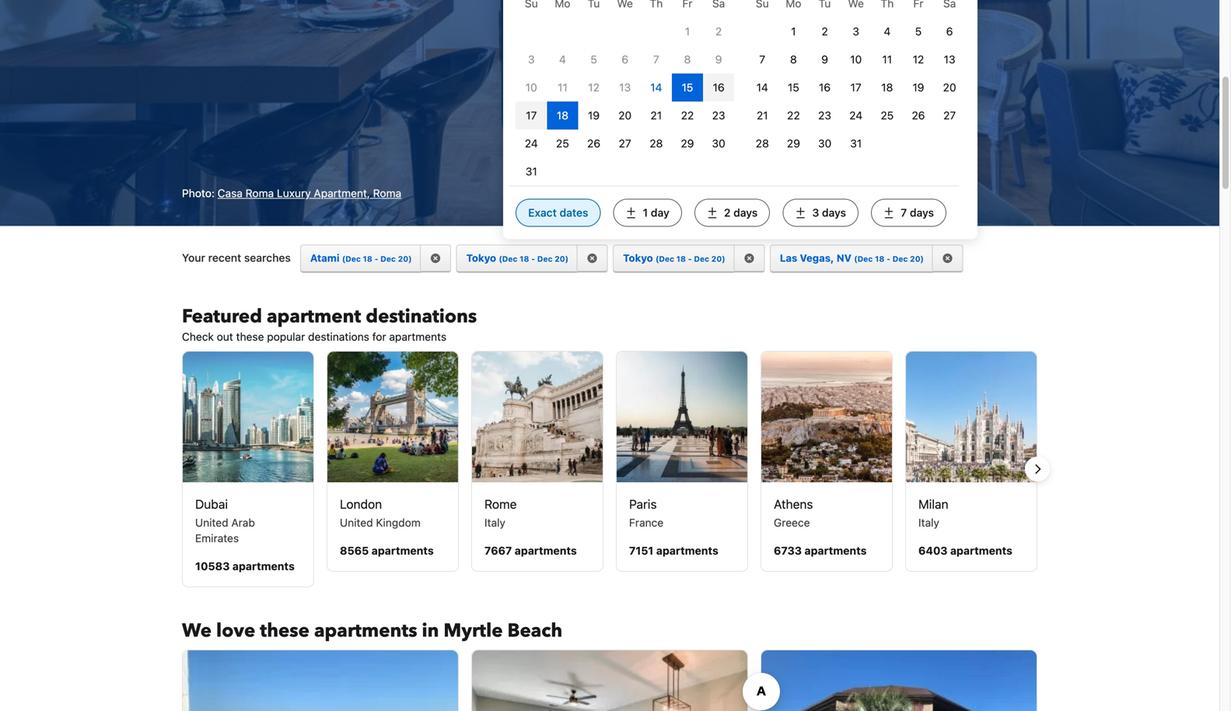 Task type: vqa. For each thing, say whether or not it's contained in the screenshot.
second the from the left
no



Task type: describe. For each thing, give the bounding box(es) containing it.
22 for 22 option
[[787, 109, 800, 122]]

17 January 2024 checkbox
[[851, 81, 862, 94]]

apartments for london
[[372, 544, 434, 557]]

6403
[[919, 544, 948, 557]]

0 horizontal spatial 1
[[643, 206, 648, 219]]

23 December 2023 checkbox
[[712, 109, 726, 122]]

1 roma from the left
[[246, 187, 274, 199]]

28 for 28 option
[[756, 137, 769, 150]]

16 January 2024 checkbox
[[819, 81, 831, 94]]

apartments inside featured apartment destinations check out these popular destinations for apartments
[[389, 330, 447, 343]]

10 January 2024 checkbox
[[850, 53, 862, 66]]

28 December 2023 checkbox
[[650, 137, 663, 150]]

21 December 2023 checkbox
[[651, 109, 662, 122]]

8 for 8 december 2023 checkbox
[[684, 53, 691, 66]]

22 for 22 'option'
[[681, 109, 694, 122]]

18 inside las vegas, nv (dec 18 - dec 20)
[[875, 254, 885, 263]]

9 for 9 december 2023 option
[[716, 53, 722, 66]]

7667
[[485, 544, 512, 557]]

apartment
[[267, 304, 361, 329]]

2 - from the left
[[531, 254, 535, 263]]

26 December 2023 checkbox
[[587, 137, 601, 150]]

29 December 2023 checkbox
[[681, 137, 694, 150]]

5 January 2024 checkbox
[[915, 25, 922, 38]]

6403 apartments
[[919, 544, 1013, 557]]

1 for 6
[[685, 25, 690, 38]]

apartments for paris
[[656, 544, 719, 557]]

for
[[372, 330, 386, 343]]

7 January 2024 checkbox
[[760, 53, 766, 66]]

dec inside las vegas, nv (dec 18 - dec 20)
[[893, 254, 908, 263]]

milan
[[919, 497, 949, 511]]

28 January 2024 checkbox
[[756, 137, 769, 150]]

6733 apartments
[[774, 544, 867, 557]]

11 January 2024 checkbox
[[883, 53, 892, 66]]

20 for 20 january 2024 option
[[943, 81, 957, 94]]

rome image
[[472, 351, 603, 482]]

casa
[[218, 187, 243, 199]]

2 tokyo
 - remove this item from your recent searches image from the left
[[744, 253, 755, 264]]

2 for 7
[[716, 25, 722, 38]]

featured apartment destinations check out these popular destinations for apartments
[[182, 304, 477, 343]]

dubai united arab emirates
[[195, 497, 255, 544]]

3 January 2024 checkbox
[[853, 25, 860, 38]]

25 January 2024 checkbox
[[881, 109, 894, 122]]

8565
[[340, 544, 369, 557]]

15 for 15 checkbox
[[682, 81, 693, 94]]

dubai section
[[182, 351, 314, 587]]

out
[[217, 330, 233, 343]]

2 days
[[724, 206, 758, 219]]

milan image
[[906, 351, 1037, 482]]

5 for 5 december 2023 checkbox
[[591, 53, 597, 66]]

22 December 2023 checkbox
[[681, 109, 694, 122]]

atami
[[310, 252, 340, 264]]

2 roma from the left
[[373, 187, 402, 199]]

11 for 11 january 2024 option
[[883, 53, 892, 66]]

days for 7 days
[[910, 206, 934, 219]]

8 for 8 option on the top right
[[790, 53, 797, 66]]

12 December 2023 checkbox
[[588, 81, 600, 94]]

athens
[[774, 497, 813, 511]]

20 for 20 checkbox
[[619, 109, 632, 122]]

20 January 2024 checkbox
[[943, 81, 957, 94]]

apartment,
[[314, 187, 370, 199]]

dubai image
[[183, 351, 314, 482]]

we love these apartments in myrtle beach
[[182, 618, 563, 644]]

13 for 13 'checkbox' on the top right of page
[[619, 81, 631, 94]]

13 December 2023 checkbox
[[619, 81, 631, 94]]

photo:
[[182, 187, 215, 199]]

30 for 30 december 2023 checkbox on the top right of the page
[[712, 137, 726, 150]]

31 for 31 december 2023 checkbox
[[526, 165, 537, 178]]

your
[[182, 251, 205, 264]]

30 December 2023 checkbox
[[712, 137, 726, 150]]

featured
[[182, 304, 262, 329]]

london image
[[328, 351, 458, 482]]

3 December 2023 checkbox
[[528, 53, 535, 66]]

6 January 2024 checkbox
[[947, 25, 953, 38]]

27 December 2023 checkbox
[[619, 137, 632, 150]]

searches
[[244, 251, 291, 264]]

16 for 16 january 2024 option
[[819, 81, 831, 94]]

14 for 14 option
[[651, 81, 662, 94]]

- inside "atami (dec 18 - dec 20)"
[[375, 254, 379, 263]]

6 for 6 'checkbox'
[[947, 25, 953, 38]]

15 January 2024 checkbox
[[788, 81, 800, 94]]

2 December 2023 checkbox
[[716, 25, 722, 38]]

your recent searches
[[182, 251, 291, 264]]

united for dubai
[[195, 516, 228, 529]]

1 vertical spatial destinations
[[308, 330, 369, 343]]

arab
[[231, 516, 255, 529]]

2 january 2024 element from the left
[[747, 0, 966, 158]]

casa roma luxury apartment, roma link
[[218, 187, 402, 199]]

- inside las vegas, nv (dec 18 - dec 20)
[[887, 254, 891, 263]]

31 December 2023 checkbox
[[526, 165, 537, 178]]

7667 apartments
[[485, 544, 577, 557]]

26 January 2024 checkbox
[[912, 109, 925, 122]]

4 for 4 december 2023 checkbox
[[559, 53, 566, 66]]

3 for 3 january 2024 option
[[853, 25, 860, 38]]

23 January 2024 checkbox
[[818, 109, 832, 122]]

24 for the 24 option at right
[[850, 109, 863, 122]]

29 January 2024 checkbox
[[787, 137, 800, 150]]

1 tokyo (dec 18 - dec 20) from the left
[[467, 252, 569, 264]]

1 january 2024 element from the left
[[516, 0, 735, 186]]

11 December 2023 checkbox
[[558, 81, 568, 94]]

9 January 2024 checkbox
[[822, 53, 828, 66]]

1 December 2023 checkbox
[[685, 25, 690, 38]]

days for 3 days
[[822, 206, 846, 219]]

4 December 2023 checkbox
[[559, 53, 566, 66]]

19 January 2024 checkbox
[[913, 81, 925, 94]]

day
[[651, 206, 670, 219]]

1 horizontal spatial 2
[[724, 206, 731, 219]]

photo: casa roma luxury apartment, roma
[[182, 187, 402, 199]]

paris france
[[629, 497, 664, 529]]

check
[[182, 330, 214, 343]]

6733
[[774, 544, 802, 557]]

milan italy
[[919, 497, 949, 529]]

25 December 2023 checkbox
[[556, 137, 569, 150]]

7 for 7 option
[[760, 53, 766, 66]]

12 for 12 checkbox
[[913, 53, 924, 66]]

3 dec from the left
[[694, 254, 710, 263]]

(dec inside las vegas, nv (dec 18 - dec 20)
[[854, 254, 873, 263]]

dates
[[560, 206, 588, 219]]

dec inside "atami (dec 18 - dec 20)"
[[381, 254, 396, 263]]

athens section
[[761, 351, 893, 572]]

we
[[182, 618, 212, 644]]

13 January 2024 checkbox
[[944, 53, 956, 66]]

las
[[780, 252, 798, 264]]

las vegas,&nbsp;nv
 - remove this item from your recent searches image
[[943, 253, 953, 264]]



Task type: locate. For each thing, give the bounding box(es) containing it.
19
[[913, 81, 925, 94], [588, 109, 600, 122]]

1 day
[[643, 206, 670, 219]]

dubai
[[195, 497, 228, 511]]

atami (dec 18 - dec 20)
[[310, 252, 412, 264]]

16 down 9 january 2024 checkbox
[[819, 81, 831, 94]]

0 horizontal spatial 29
[[681, 137, 694, 150]]

0 vertical spatial 25
[[881, 109, 894, 122]]

0 vertical spatial 26
[[912, 109, 925, 122]]

1 horizontal spatial 29
[[787, 137, 800, 150]]

19 December 2023 checkbox
[[588, 109, 600, 122]]

1 vertical spatial 6
[[622, 53, 629, 66]]

0 horizontal spatial tokyo (dec 18 - dec 20)
[[467, 252, 569, 264]]

1 29 from the left
[[681, 137, 694, 150]]

these
[[236, 330, 264, 343], [260, 618, 310, 644]]

0 horizontal spatial 9
[[716, 53, 722, 66]]

united for london
[[340, 516, 373, 529]]

27 January 2024 checkbox
[[944, 109, 956, 122]]

united down 'london' at the left bottom of the page
[[340, 516, 373, 529]]

2 up 9 january 2024 checkbox
[[822, 25, 828, 38]]

1 horizontal spatial 8
[[790, 53, 797, 66]]

1 horizontal spatial 4
[[884, 25, 891, 38]]

1 8 from the left
[[684, 53, 691, 66]]

10 December 2023 checkbox
[[526, 81, 537, 94]]

9 for 9 january 2024 checkbox
[[822, 53, 828, 66]]

0 horizontal spatial 17
[[526, 109, 537, 122]]

23
[[712, 109, 726, 122], [818, 109, 832, 122]]

15 up 22 'option'
[[682, 81, 693, 94]]

0 horizontal spatial 11
[[558, 81, 568, 94]]

these right love
[[260, 618, 310, 644]]

15 for '15 january 2024' option
[[788, 81, 800, 94]]

17 for 17 checkbox
[[851, 81, 862, 94]]

1 horizontal spatial 1
[[685, 25, 690, 38]]

4
[[884, 25, 891, 38], [559, 53, 566, 66]]

1 horizontal spatial 10
[[850, 53, 862, 66]]

17 for 17 option
[[526, 109, 537, 122]]

0 vertical spatial 24
[[850, 109, 863, 122]]

1 vertical spatial 12
[[588, 81, 600, 94]]

5 up 12 checkbox
[[915, 25, 922, 38]]

2 italy from the left
[[919, 516, 940, 529]]

4 up 11 january 2024 option
[[884, 25, 891, 38]]

9 up 16 january 2024 option
[[822, 53, 828, 66]]

1 9 from the left
[[716, 53, 722, 66]]

15
[[682, 81, 693, 94], [788, 81, 800, 94]]

3 days
[[813, 206, 846, 219]]

19 for 19 checkbox
[[913, 81, 925, 94]]

31 down 24 december 2023 checkbox
[[526, 165, 537, 178]]

0 vertical spatial 20
[[943, 81, 957, 94]]

14 down 7 december 2023 option
[[651, 81, 662, 94]]

4 up 11 option
[[559, 53, 566, 66]]

1 vertical spatial 13
[[619, 81, 631, 94]]

1 dec from the left
[[381, 254, 396, 263]]

6
[[947, 25, 953, 38], [622, 53, 629, 66]]

24 January 2024 checkbox
[[850, 109, 863, 122]]

0 horizontal spatial 5
[[591, 53, 597, 66]]

tokyo (dec 18 - dec 20)
[[467, 252, 569, 264], [623, 252, 726, 264]]

apartments for rome
[[515, 544, 577, 557]]

2 horizontal spatial days
[[910, 206, 934, 219]]

1 horizontal spatial 25
[[881, 109, 894, 122]]

tokyo (dec 18 - dec 20) down exact
[[467, 252, 569, 264]]

0 vertical spatial 6
[[947, 25, 953, 38]]

25 down 18 december 2023 checkbox
[[556, 137, 569, 150]]

2 28 from the left
[[756, 137, 769, 150]]

0 vertical spatial 13
[[944, 53, 956, 66]]

30 down "23 december 2023" option
[[712, 137, 726, 150]]

(dec inside "atami (dec 18 - dec 20)"
[[342, 254, 361, 263]]

4 for 4 checkbox
[[884, 25, 891, 38]]

beach
[[508, 618, 563, 644]]

12 down 5 december 2023 checkbox
[[588, 81, 600, 94]]

apartments inside rome section
[[515, 544, 577, 557]]

1 united from the left
[[195, 516, 228, 529]]

7151 apartments
[[629, 544, 719, 557]]

apartments for dubai
[[232, 560, 295, 572]]

kingdom
[[376, 516, 421, 529]]

13 down "6 december 2023" option at the top of page
[[619, 81, 631, 94]]

1 horizontal spatial 28
[[756, 137, 769, 150]]

17 up the 24 option at right
[[851, 81, 862, 94]]

italy down rome
[[485, 516, 506, 529]]

united up emirates in the left bottom of the page
[[195, 516, 228, 529]]

destinations
[[366, 304, 477, 329], [308, 330, 369, 343]]

13 down 6 'checkbox'
[[944, 53, 956, 66]]

1 vertical spatial 24
[[525, 137, 538, 150]]

love
[[216, 618, 255, 644]]

2 right the day
[[724, 206, 731, 219]]

2 23 from the left
[[818, 109, 832, 122]]

united inside london united kingdom
[[340, 516, 373, 529]]

29 for "29 december 2023" option
[[681, 137, 694, 150]]

apartments right for
[[389, 330, 447, 343]]

19 up '26' option at the top left of page
[[588, 109, 600, 122]]

0 horizontal spatial tokyo
[[467, 252, 496, 264]]

9 December 2023 checkbox
[[716, 53, 722, 66]]

tokyo
 - remove this item from your recent searches image left las
[[744, 253, 755, 264]]

in
[[422, 618, 439, 644]]

1 tokyo
 - remove this item from your recent searches image from the left
[[587, 253, 598, 264]]

27 down 20 checkbox
[[619, 137, 632, 150]]

exact
[[528, 206, 557, 219]]

10 up 17 checkbox
[[850, 53, 862, 66]]

1 horizontal spatial roma
[[373, 187, 402, 199]]

1 vertical spatial 19
[[588, 109, 600, 122]]

30 down 23 january 2024 option
[[818, 137, 832, 150]]

london united kingdom
[[340, 497, 421, 529]]

7 December 2023 checkbox
[[653, 53, 660, 66]]

italy
[[485, 516, 506, 529], [919, 516, 940, 529]]

2 horizontal spatial 3
[[853, 25, 860, 38]]

apartments for milan
[[951, 544, 1013, 557]]

0 horizontal spatial 13
[[619, 81, 631, 94]]

3
[[853, 25, 860, 38], [528, 53, 535, 66], [813, 206, 819, 219]]

6 up 13 'checkbox' on the top right of page
[[622, 53, 629, 66]]

0 horizontal spatial 15
[[682, 81, 693, 94]]

12
[[913, 53, 924, 66], [588, 81, 600, 94]]

26 down the 19 'checkbox'
[[587, 137, 601, 150]]

destinations down apartment
[[308, 330, 369, 343]]

emirates
[[195, 532, 239, 544]]

1 vertical spatial 25
[[556, 137, 569, 150]]

paris section
[[616, 351, 748, 572]]

2 united from the left
[[340, 516, 373, 529]]

0 horizontal spatial 24
[[525, 137, 538, 150]]

rome section
[[471, 351, 604, 572]]

21
[[651, 109, 662, 122], [757, 109, 768, 122]]

29 down 22 option
[[787, 137, 800, 150]]

0 vertical spatial destinations
[[366, 304, 477, 329]]

these right out
[[236, 330, 264, 343]]

10583 apartments
[[195, 560, 295, 572]]

roma right casa
[[246, 187, 274, 199]]

8 January 2024 checkbox
[[790, 53, 797, 66]]

2 days from the left
[[822, 206, 846, 219]]

roma right apartment, at top left
[[373, 187, 402, 199]]

11
[[883, 53, 892, 66], [558, 81, 568, 94]]

0 horizontal spatial 3
[[528, 53, 535, 66]]

20) left atami
 - remove this item from your recent searches image
[[398, 254, 412, 263]]

las vegas, nv (dec 18 - dec 20)
[[780, 252, 924, 264]]

3 - from the left
[[688, 254, 692, 263]]

1 horizontal spatial 9
[[822, 53, 828, 66]]

25 for the 25 checkbox
[[556, 137, 569, 150]]

6 December 2023 checkbox
[[622, 53, 629, 66]]

0 horizontal spatial 19
[[588, 109, 600, 122]]

2 January 2024 checkbox
[[822, 25, 828, 38]]

1 horizontal spatial united
[[340, 516, 373, 529]]

20) inside las vegas, nv (dec 18 - dec 20)
[[910, 254, 924, 263]]

1 horizontal spatial 15
[[788, 81, 800, 94]]

13 for 13 option
[[944, 53, 956, 66]]

italy inside rome italy
[[485, 516, 506, 529]]

31 down the 24 option at right
[[850, 137, 862, 150]]

28 for 28 december 2023 checkbox
[[650, 137, 663, 150]]

5 up "12" checkbox at the left
[[591, 53, 597, 66]]

1 horizontal spatial tokyo (dec 18 - dec 20)
[[623, 252, 726, 264]]

16 December 2023 checkbox
[[713, 81, 725, 94]]

28 down 21 december 2023 checkbox
[[650, 137, 663, 150]]

apartments right 7667
[[515, 544, 577, 557]]

2 20) from the left
[[555, 254, 569, 263]]

29 down 22 'option'
[[681, 137, 694, 150]]

-
[[375, 254, 379, 263], [531, 254, 535, 263], [688, 254, 692, 263], [887, 254, 891, 263]]

27 down 20 january 2024 option
[[944, 109, 956, 122]]

1 days from the left
[[734, 206, 758, 219]]

0 horizontal spatial united
[[195, 516, 228, 529]]

24 down 17 checkbox
[[850, 109, 863, 122]]

13
[[944, 53, 956, 66], [619, 81, 631, 94]]

atami
 - remove this item from your recent searches image
[[430, 253, 441, 264]]

0 horizontal spatial 10
[[526, 81, 537, 94]]

0 vertical spatial 5
[[915, 25, 922, 38]]

0 horizontal spatial days
[[734, 206, 758, 219]]

1 horizontal spatial 6
[[947, 25, 953, 38]]

15 December 2023 checkbox
[[682, 81, 693, 94]]

20 up 27 option
[[619, 109, 632, 122]]

1 horizontal spatial 12
[[913, 53, 924, 66]]

2 for 11
[[822, 25, 828, 38]]

20 December 2023 checkbox
[[619, 109, 632, 122]]

1 vertical spatial 11
[[558, 81, 568, 94]]

1 30 from the left
[[712, 137, 726, 150]]

14 December 2023 checkbox
[[651, 81, 662, 94]]

12 for "12" checkbox at the left
[[588, 81, 600, 94]]

21 for 21 december 2023 checkbox
[[651, 109, 662, 122]]

2 14 from the left
[[757, 81, 769, 94]]

1 horizontal spatial days
[[822, 206, 846, 219]]

roma
[[246, 187, 274, 199], [373, 187, 402, 199]]

2 8 from the left
[[790, 53, 797, 66]]

2 up 9 december 2023 option
[[716, 25, 722, 38]]

(dec right atami
[[342, 254, 361, 263]]

tokyo
 - remove this item from your recent searches image
[[587, 253, 598, 264], [744, 253, 755, 264]]

0 horizontal spatial 12
[[588, 81, 600, 94]]

30 January 2024 checkbox
[[818, 137, 832, 150]]

1 22 from the left
[[681, 109, 694, 122]]

1 up 8 option on the top right
[[791, 25, 796, 38]]

italy down milan
[[919, 516, 940, 529]]

2 tokyo from the left
[[623, 252, 653, 264]]

18 January 2024 checkbox
[[882, 81, 893, 94]]

rome italy
[[485, 497, 517, 529]]

destinations up for
[[366, 304, 477, 329]]

18
[[882, 81, 893, 94], [557, 109, 569, 122], [363, 254, 373, 263], [520, 254, 529, 263], [677, 254, 686, 263], [875, 254, 885, 263]]

11 up 18 checkbox in the top of the page
[[883, 53, 892, 66]]

10 up 17 option
[[526, 81, 537, 94]]

4 - from the left
[[887, 254, 891, 263]]

7 up las vegas, nv (dec 18 - dec 20)
[[901, 206, 907, 219]]

10 for 10 january 2024 checkbox
[[850, 53, 862, 66]]

26 for 26 option at the right top
[[912, 109, 925, 122]]

0 vertical spatial 11
[[883, 53, 892, 66]]

14
[[651, 81, 662, 94], [757, 81, 769, 94]]

25 down 18 checkbox in the top of the page
[[881, 109, 894, 122]]

18 inside "atami (dec 18 - dec 20)"
[[363, 254, 373, 263]]

21 for 21 checkbox at the right top of page
[[757, 109, 768, 122]]

7 days
[[901, 206, 934, 219]]

dec
[[381, 254, 396, 263], [537, 254, 553, 263], [694, 254, 710, 263], [893, 254, 908, 263]]

1 vertical spatial 26
[[587, 137, 601, 150]]

paris image
[[617, 351, 748, 482]]

20)
[[398, 254, 412, 263], [555, 254, 569, 263], [712, 254, 726, 263], [910, 254, 924, 263]]

22 down '15 january 2024' option
[[787, 109, 800, 122]]

1 horizontal spatial 20
[[943, 81, 957, 94]]

apartments right 6733
[[805, 544, 867, 557]]

20 up 27 january 2024 "option"
[[943, 81, 957, 94]]

5 December 2023 checkbox
[[591, 53, 597, 66]]

6 up 13 option
[[947, 25, 953, 38]]

2 (dec from the left
[[499, 254, 518, 263]]

1 January 2024 checkbox
[[791, 25, 796, 38]]

2 22 from the left
[[787, 109, 800, 122]]

1 20) from the left
[[398, 254, 412, 263]]

16 for 16 december 2023 option
[[713, 81, 725, 94]]

1 23 from the left
[[712, 109, 726, 122]]

20
[[943, 81, 957, 94], [619, 109, 632, 122]]

(dec
[[342, 254, 361, 263], [499, 254, 518, 263], [656, 254, 674, 263], [854, 254, 873, 263]]

0 horizontal spatial 23
[[712, 109, 726, 122]]

1 - from the left
[[375, 254, 379, 263]]

1 horizontal spatial 24
[[850, 109, 863, 122]]

0 horizontal spatial 26
[[587, 137, 601, 150]]

23 down 16 january 2024 option
[[818, 109, 832, 122]]

apartments for athens
[[805, 544, 867, 557]]

2 dec from the left
[[537, 254, 553, 263]]

popular
[[267, 330, 305, 343]]

1 vertical spatial these
[[260, 618, 310, 644]]

29 for "29 january 2024" option
[[787, 137, 800, 150]]

17
[[851, 81, 862, 94], [526, 109, 537, 122]]

apartments left in
[[314, 618, 417, 644]]

1 vertical spatial 3
[[528, 53, 535, 66]]

milan section
[[906, 351, 1038, 572]]

0 horizontal spatial 16
[[713, 81, 725, 94]]

apartments down the arab
[[232, 560, 295, 572]]

4 (dec from the left
[[854, 254, 873, 263]]

7 up 14 option
[[653, 53, 660, 66]]

4 January 2024 checkbox
[[884, 25, 891, 38]]

january 2024 element
[[516, 0, 735, 186], [747, 0, 966, 158]]

2 9 from the left
[[822, 53, 828, 66]]

21 up 28 december 2023 checkbox
[[651, 109, 662, 122]]

3 up 10 december 2023 option
[[528, 53, 535, 66]]

1 horizontal spatial 19
[[913, 81, 925, 94]]

12 down 5 january 2024 option
[[913, 53, 924, 66]]

20) down exact dates
[[555, 254, 569, 263]]

27 for 27 january 2024 "option"
[[944, 109, 956, 122]]

25
[[881, 109, 894, 122], [556, 137, 569, 150]]

24 for 24 december 2023 checkbox
[[525, 137, 538, 150]]

2 29 from the left
[[787, 137, 800, 150]]

1 (dec from the left
[[342, 254, 361, 263]]

2 21 from the left
[[757, 109, 768, 122]]

1 horizontal spatial january 2024 element
[[747, 0, 966, 158]]

8 December 2023 checkbox
[[684, 53, 691, 66]]

10
[[850, 53, 862, 66], [526, 81, 537, 94]]

10583
[[195, 560, 230, 572]]

0 horizontal spatial 22
[[681, 109, 694, 122]]

0 vertical spatial 19
[[913, 81, 925, 94]]

apartments inside london section
[[372, 544, 434, 557]]

2 horizontal spatial 7
[[901, 206, 907, 219]]

1 14 from the left
[[651, 81, 662, 94]]

london section
[[327, 351, 459, 572]]

24 December 2023 checkbox
[[525, 137, 538, 150]]

0 vertical spatial 4
[[884, 25, 891, 38]]

athens image
[[762, 351, 892, 482]]

recent
[[208, 251, 241, 264]]

25 for 25 january 2024 option
[[881, 109, 894, 122]]

2 30 from the left
[[818, 137, 832, 150]]

athens greece
[[774, 497, 813, 529]]

31 January 2024 checkbox
[[850, 137, 862, 150]]

9 up 16 december 2023 option
[[716, 53, 722, 66]]

1 horizontal spatial 31
[[850, 137, 862, 150]]

italy for milan
[[919, 516, 940, 529]]

(dec down the day
[[656, 254, 674, 263]]

0 horizontal spatial tokyo
 - remove this item from your recent searches image
[[587, 253, 598, 264]]

21 down 14 checkbox
[[757, 109, 768, 122]]

1 28 from the left
[[650, 137, 663, 150]]

1 italy from the left
[[485, 516, 506, 529]]

14 for 14 checkbox
[[757, 81, 769, 94]]

23 down 16 december 2023 option
[[712, 109, 726, 122]]

16 down 9 december 2023 option
[[713, 81, 725, 94]]

28 down 21 checkbox at the right top of page
[[756, 137, 769, 150]]

22
[[681, 109, 694, 122], [787, 109, 800, 122]]

2
[[716, 25, 722, 38], [822, 25, 828, 38], [724, 206, 731, 219]]

17 up 24 december 2023 checkbox
[[526, 109, 537, 122]]

2 16 from the left
[[819, 81, 831, 94]]

9
[[716, 53, 722, 66], [822, 53, 828, 66]]

days
[[734, 206, 758, 219], [822, 206, 846, 219], [910, 206, 934, 219]]

0 vertical spatial 12
[[913, 53, 924, 66]]

0 vertical spatial 27
[[944, 109, 956, 122]]

1 vertical spatial 27
[[619, 137, 632, 150]]

20) left las vegas,&nbsp;nv
 - remove this item from your recent searches icon
[[910, 254, 924, 263]]

days for 2 days
[[734, 206, 758, 219]]

26 for '26' option at the top left of page
[[587, 137, 601, 150]]

22 January 2024 checkbox
[[787, 109, 800, 122]]

1 horizontal spatial 13
[[944, 53, 956, 66]]

31
[[850, 137, 862, 150], [526, 165, 537, 178]]

1 vertical spatial 5
[[591, 53, 597, 66]]

16
[[713, 81, 725, 94], [819, 81, 831, 94]]

3 up 10 january 2024 checkbox
[[853, 25, 860, 38]]

(dec right atami
 - remove this item from your recent searches image
[[499, 254, 518, 263]]

2 tokyo (dec 18 - dec 20) from the left
[[623, 252, 726, 264]]

italy for rome
[[485, 516, 506, 529]]

2 horizontal spatial 2
[[822, 25, 828, 38]]

tokyo down 1 day
[[623, 252, 653, 264]]

26 down 19 checkbox
[[912, 109, 925, 122]]

apartments
[[389, 330, 447, 343], [372, 544, 434, 557], [515, 544, 577, 557], [656, 544, 719, 557], [805, 544, 867, 557], [951, 544, 1013, 557], [232, 560, 295, 572], [314, 618, 417, 644]]

17 December 2023 checkbox
[[526, 109, 537, 122]]

rome
[[485, 497, 517, 511]]

12 January 2024 checkbox
[[913, 53, 924, 66]]

united
[[195, 516, 228, 529], [340, 516, 373, 529]]

2 vertical spatial 3
[[813, 206, 819, 219]]

apartments down kingdom
[[372, 544, 434, 557]]

31 for 31 january 2024 option
[[850, 137, 862, 150]]

27
[[944, 109, 956, 122], [619, 137, 632, 150]]

1 horizontal spatial 26
[[912, 109, 925, 122]]

1 horizontal spatial 27
[[944, 109, 956, 122]]

italy inside milan italy
[[919, 516, 940, 529]]

1 horizontal spatial 3
[[813, 206, 819, 219]]

1 horizontal spatial 5
[[915, 25, 922, 38]]

apartments right "6403" in the right of the page
[[951, 544, 1013, 557]]

7151
[[629, 544, 654, 557]]

1 tokyo from the left
[[467, 252, 496, 264]]

0 vertical spatial 17
[[851, 81, 862, 94]]

tokyo right atami
 - remove this item from your recent searches image
[[467, 252, 496, 264]]

apartments inside athens section
[[805, 544, 867, 557]]

1 horizontal spatial 17
[[851, 81, 862, 94]]

30 for the "30" checkbox
[[818, 137, 832, 150]]

27 for 27 option
[[619, 137, 632, 150]]

19 up 26 option at the right top
[[913, 81, 925, 94]]

apartments right 7151
[[656, 544, 719, 557]]

1 horizontal spatial 22
[[787, 109, 800, 122]]

23 for "23 december 2023" option
[[712, 109, 726, 122]]

7 for 7 december 2023 option
[[653, 53, 660, 66]]

15 up 22 option
[[788, 81, 800, 94]]

apartments inside milan section
[[951, 544, 1013, 557]]

0 horizontal spatial 8
[[684, 53, 691, 66]]

0 horizontal spatial 20
[[619, 109, 632, 122]]

1 21 from the left
[[651, 109, 662, 122]]

0 horizontal spatial 25
[[556, 137, 569, 150]]

23 for 23 january 2024 option
[[818, 109, 832, 122]]

5 for 5 january 2024 option
[[915, 25, 922, 38]]

1
[[685, 25, 690, 38], [791, 25, 796, 38], [643, 206, 648, 219]]

0 horizontal spatial 6
[[622, 53, 629, 66]]

(dec right the vegas, nv
[[854, 254, 873, 263]]

london
[[340, 497, 382, 511]]

apartments inside paris section
[[656, 544, 719, 557]]

1 horizontal spatial tokyo
[[623, 252, 653, 264]]

3 (dec from the left
[[656, 254, 674, 263]]

20) down "2 days"
[[712, 254, 726, 263]]

1 horizontal spatial 16
[[819, 81, 831, 94]]

0 horizontal spatial 14
[[651, 81, 662, 94]]

exact dates
[[528, 206, 588, 219]]

7
[[653, 53, 660, 66], [760, 53, 766, 66], [901, 206, 907, 219]]

1 left the day
[[643, 206, 648, 219]]

apartments inside dubai section
[[232, 560, 295, 572]]

24 up 31 december 2023 checkbox
[[525, 137, 538, 150]]

21 January 2024 checkbox
[[757, 109, 768, 122]]

1 16 from the left
[[713, 81, 725, 94]]

18 December 2023 checkbox
[[557, 109, 569, 122]]

united inside dubai united arab emirates
[[195, 516, 228, 529]]

4 20) from the left
[[910, 254, 924, 263]]

greece
[[774, 516, 810, 529]]

14 down 7 option
[[757, 81, 769, 94]]

0 vertical spatial 31
[[850, 137, 862, 150]]

tokyo
 - remove this item from your recent searches image down dates
[[587, 253, 598, 264]]

5
[[915, 25, 922, 38], [591, 53, 597, 66]]

1 horizontal spatial italy
[[919, 516, 940, 529]]

featured apartment destinations region
[[170, 351, 1050, 587]]

0 horizontal spatial 31
[[526, 165, 537, 178]]

1 for 10
[[791, 25, 796, 38]]

19 for the 19 'checkbox'
[[588, 109, 600, 122]]

myrtle
[[444, 618, 503, 644]]

3 up the vegas, nv
[[813, 206, 819, 219]]

tokyo (dec 18 - dec 20) down the day
[[623, 252, 726, 264]]

14 January 2024 checkbox
[[757, 81, 769, 94]]

11 for 11 option
[[558, 81, 568, 94]]

22 down 15 checkbox
[[681, 109, 694, 122]]

29
[[681, 137, 694, 150], [787, 137, 800, 150]]

1 vertical spatial 20
[[619, 109, 632, 122]]

1 vertical spatial 4
[[559, 53, 566, 66]]

7 up 14 checkbox
[[760, 53, 766, 66]]

2 15 from the left
[[788, 81, 800, 94]]

1 horizontal spatial 7
[[760, 53, 766, 66]]

26
[[912, 109, 925, 122], [587, 137, 601, 150]]

luxury
[[277, 187, 311, 199]]

0 vertical spatial 3
[[853, 25, 860, 38]]

these inside featured apartment destinations check out these popular destinations for apartments
[[236, 330, 264, 343]]

0 vertical spatial 10
[[850, 53, 862, 66]]

1 horizontal spatial 30
[[818, 137, 832, 150]]

next image
[[1028, 460, 1047, 478]]

0 horizontal spatial 30
[[712, 137, 726, 150]]

0 horizontal spatial 28
[[650, 137, 663, 150]]

1 horizontal spatial tokyo
 - remove this item from your recent searches image
[[744, 253, 755, 264]]

france
[[629, 516, 664, 529]]

20) inside "atami (dec 18 - dec 20)"
[[398, 254, 412, 263]]

3 20) from the left
[[712, 254, 726, 263]]

tokyo
[[467, 252, 496, 264], [623, 252, 653, 264]]

6 for "6 december 2023" option at the top of page
[[622, 53, 629, 66]]

paris
[[629, 497, 657, 511]]

1 up 8 december 2023 checkbox
[[685, 25, 690, 38]]

11 up 18 december 2023 checkbox
[[558, 81, 568, 94]]

3 days from the left
[[910, 206, 934, 219]]

vegas, nv
[[800, 252, 852, 264]]

4 dec from the left
[[893, 254, 908, 263]]

0 horizontal spatial 4
[[559, 53, 566, 66]]

3 for '3 december 2023' checkbox
[[528, 53, 535, 66]]

10 for 10 december 2023 option
[[526, 81, 537, 94]]

1 15 from the left
[[682, 81, 693, 94]]

8565 apartments
[[340, 544, 434, 557]]

8
[[684, 53, 691, 66], [790, 53, 797, 66]]



